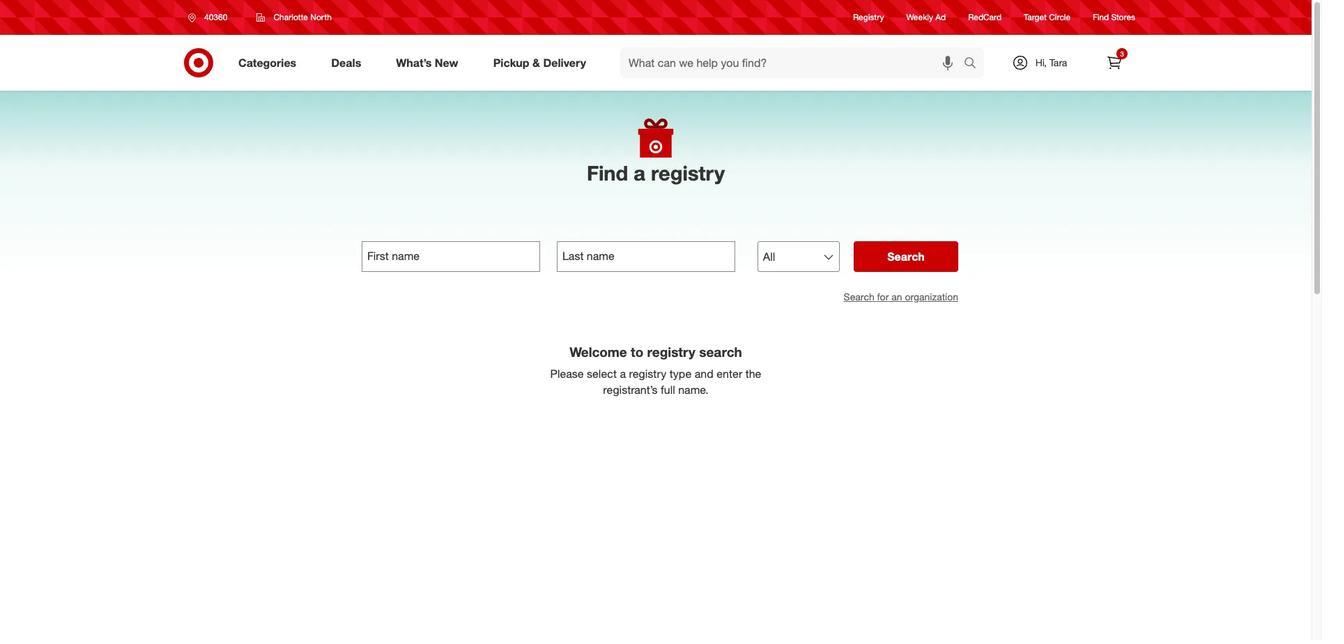 Task type: describe. For each thing, give the bounding box(es) containing it.
2 vertical spatial registry
[[629, 367, 667, 381]]

registrant's
[[603, 383, 658, 396]]

target
[[1024, 12, 1047, 23]]

redcard
[[969, 12, 1002, 23]]

welcome
[[570, 344, 627, 360]]

search button
[[854, 241, 959, 272]]

to
[[631, 344, 644, 360]]

weekly ad link
[[907, 11, 946, 23]]

deals link
[[319, 47, 379, 78]]

an
[[892, 291, 903, 303]]

pickup & delivery
[[493, 55, 586, 69]]

weekly ad
[[907, 12, 946, 23]]

40360 button
[[179, 5, 242, 30]]

find for find stores
[[1093, 12, 1109, 23]]

target circle link
[[1024, 11, 1071, 23]]

charlotte
[[274, 12, 308, 22]]

redcard link
[[969, 11, 1002, 23]]

circle
[[1049, 12, 1071, 23]]

hi,
[[1036, 56, 1047, 68]]

What can we help you find? suggestions appear below search field
[[621, 47, 968, 78]]

search for search for an organization
[[844, 291, 875, 303]]

&
[[533, 55, 540, 69]]

search for search
[[888, 250, 925, 264]]

registry link
[[853, 11, 884, 23]]

what's new link
[[384, 47, 476, 78]]

search button
[[958, 47, 991, 81]]

target circle
[[1024, 12, 1071, 23]]

north
[[310, 12, 332, 22]]

find a registry
[[587, 160, 725, 185]]

categories link
[[227, 47, 314, 78]]

select
[[587, 367, 617, 381]]

search for an organization
[[844, 291, 959, 303]]

ad
[[936, 12, 946, 23]]

a inside welcome to registry search please select a registry type and enter the registrant's full name.
[[620, 367, 626, 381]]

deals
[[331, 55, 361, 69]]



Task type: locate. For each thing, give the bounding box(es) containing it.
1 horizontal spatial find
[[1093, 12, 1109, 23]]

what's new
[[396, 55, 459, 69]]

0 vertical spatial registry
[[651, 160, 725, 185]]

the
[[746, 367, 762, 381]]

what's
[[396, 55, 432, 69]]

search up search for an organization
[[888, 250, 925, 264]]

organization
[[905, 291, 959, 303]]

search down redcard link
[[958, 57, 991, 71]]

1 horizontal spatial a
[[634, 160, 646, 185]]

type
[[670, 367, 692, 381]]

charlotte north
[[274, 12, 332, 22]]

stores
[[1112, 12, 1136, 23]]

3 link
[[1100, 47, 1130, 78]]

0 vertical spatial find
[[1093, 12, 1109, 23]]

pickup & delivery link
[[482, 47, 604, 78]]

registry for a
[[651, 160, 725, 185]]

search left for at the top right
[[844, 291, 875, 303]]

1 vertical spatial search
[[699, 344, 742, 360]]

weekly
[[907, 12, 934, 23]]

registry
[[651, 160, 725, 185], [647, 344, 696, 360], [629, 367, 667, 381]]

None text field
[[362, 241, 540, 272], [557, 241, 735, 272], [362, 241, 540, 272], [557, 241, 735, 272]]

0 horizontal spatial find
[[587, 160, 628, 185]]

find for find a registry
[[587, 160, 628, 185]]

search
[[958, 57, 991, 71], [699, 344, 742, 360]]

1 vertical spatial registry
[[647, 344, 696, 360]]

1 horizontal spatial search
[[888, 250, 925, 264]]

find stores
[[1093, 12, 1136, 23]]

1 vertical spatial search
[[844, 291, 875, 303]]

search
[[888, 250, 925, 264], [844, 291, 875, 303]]

1 vertical spatial find
[[587, 160, 628, 185]]

find
[[1093, 12, 1109, 23], [587, 160, 628, 185]]

welcome to registry search please select a registry type and enter the registrant's full name.
[[551, 344, 762, 396]]

a
[[634, 160, 646, 185], [620, 367, 626, 381]]

please
[[551, 367, 584, 381]]

registry for to
[[647, 344, 696, 360]]

find stores link
[[1093, 11, 1136, 23]]

for
[[878, 291, 889, 303]]

delivery
[[543, 55, 586, 69]]

3
[[1121, 50, 1124, 58]]

0 vertical spatial search
[[958, 57, 991, 71]]

0 horizontal spatial a
[[620, 367, 626, 381]]

categories
[[238, 55, 296, 69]]

and
[[695, 367, 714, 381]]

1 vertical spatial a
[[620, 367, 626, 381]]

search inside welcome to registry search please select a registry type and enter the registrant's full name.
[[699, 344, 742, 360]]

name.
[[678, 383, 709, 396]]

search up enter
[[699, 344, 742, 360]]

0 vertical spatial a
[[634, 160, 646, 185]]

0 horizontal spatial search
[[699, 344, 742, 360]]

0 horizontal spatial search
[[844, 291, 875, 303]]

new
[[435, 55, 459, 69]]

0 vertical spatial search
[[888, 250, 925, 264]]

search for an organization link
[[844, 291, 959, 303]]

40360
[[204, 12, 228, 22]]

1 horizontal spatial search
[[958, 57, 991, 71]]

full
[[661, 383, 675, 396]]

pickup
[[493, 55, 530, 69]]

search inside button
[[888, 250, 925, 264]]

tara
[[1050, 56, 1068, 68]]

hi, tara
[[1036, 56, 1068, 68]]

charlotte north button
[[248, 5, 341, 30]]

registry
[[853, 12, 884, 23]]

enter
[[717, 367, 743, 381]]



Task type: vqa. For each thing, say whether or not it's contained in the screenshot.
$8.00 associated with Joyful
no



